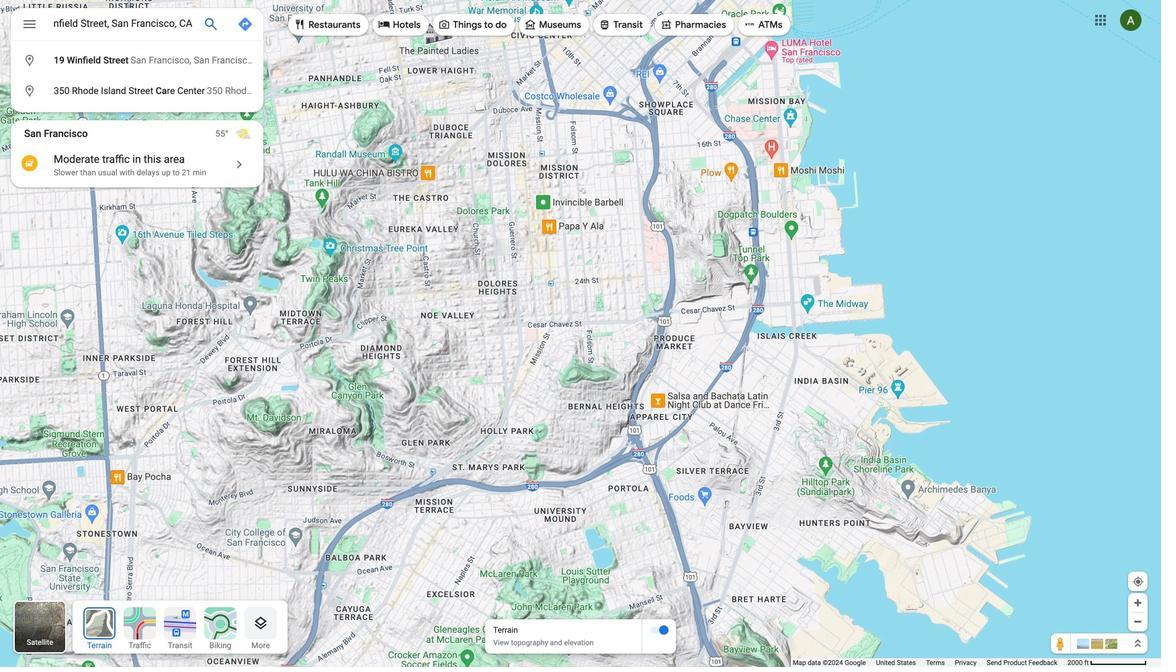Task type: locate. For each thing, give the bounding box(es) containing it.
none field inside search google maps field
[[54, 15, 192, 32]]

cell
[[11, 50, 297, 72], [11, 80, 449, 102]]

none search field inside "google maps" element
[[11, 8, 449, 112]]

Search Google Maps field
[[11, 8, 263, 44]]

zoom in image
[[1133, 598, 1143, 608]]

0 vertical spatial cell
[[11, 50, 297, 72]]

cell down search google maps field
[[11, 50, 297, 72]]

show street view coverage image
[[1051, 634, 1071, 654]]

show your location image
[[1132, 576, 1144, 588]]

None field
[[54, 15, 192, 32]]

zoom out image
[[1133, 617, 1143, 627]]

suggestions grid
[[11, 40, 449, 112]]

san francisco region
[[11, 120, 263, 187]]

1 cell from the top
[[11, 50, 297, 72]]

cell up san francisco weather group
[[11, 80, 449, 102]]

 Show terrain  checkbox
[[650, 625, 669, 636]]

None search field
[[11, 8, 449, 112]]

google maps element
[[0, 0, 1161, 667]]

2 cell from the top
[[11, 80, 449, 102]]

1 vertical spatial cell
[[11, 80, 449, 102]]



Task type: vqa. For each thing, say whether or not it's contained in the screenshot.
hr for 2 hr 5 min
no



Task type: describe. For each thing, give the bounding box(es) containing it.
cell inside suggestions grid
[[11, 50, 297, 72]]

san francisco weather group
[[215, 120, 263, 147]]

google account: augustus odena  
(augustus@adept.ai) image
[[1120, 9, 1142, 31]]

partly cloudy image
[[235, 126, 251, 142]]



